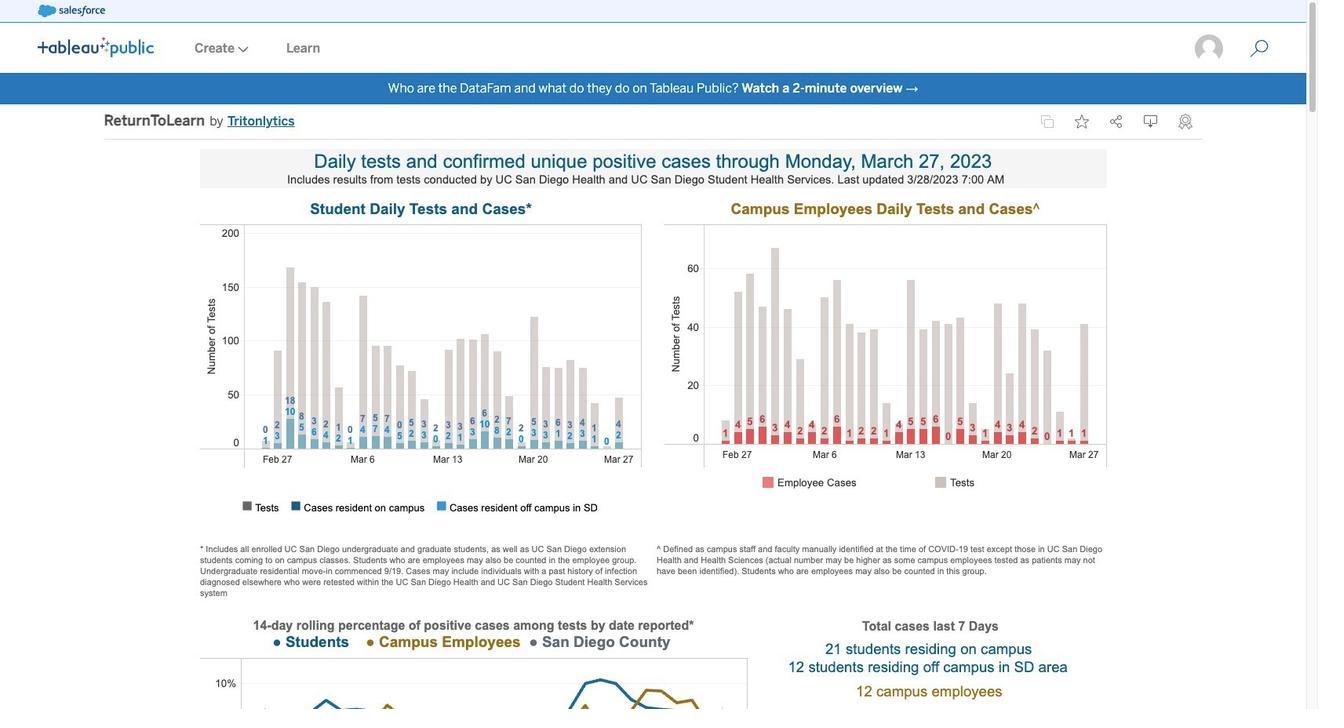 Task type: vqa. For each thing, say whether or not it's contained in the screenshot.
'Salesforce Logo'
yes



Task type: locate. For each thing, give the bounding box(es) containing it.
nominate for viz of the day image
[[1179, 114, 1193, 130]]



Task type: describe. For each thing, give the bounding box(es) containing it.
disabled by author image
[[1040, 115, 1055, 129]]

favorite button image
[[1075, 115, 1089, 129]]

logo image
[[38, 37, 154, 57]]

tara.schultz image
[[1194, 33, 1225, 64]]

salesforce logo image
[[38, 5, 105, 17]]

create image
[[235, 46, 249, 53]]

go to search image
[[1231, 39, 1288, 58]]



